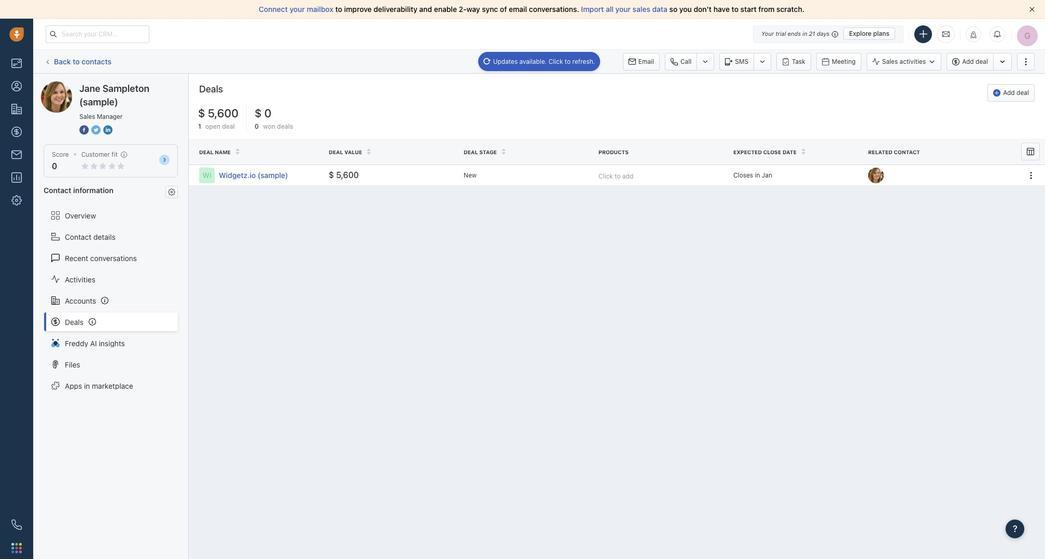 Task type: locate. For each thing, give the bounding box(es) containing it.
manager
[[97, 113, 123, 120]]

0 for $ 0
[[264, 106, 272, 120]]

0 for score
[[52, 162, 57, 171]]

from
[[759, 5, 775, 13]]

5,600 down "deal value"
[[336, 170, 359, 179]]

0 horizontal spatial sales
[[79, 113, 95, 120]]

deal left stage
[[464, 149, 478, 155]]

0 vertical spatial 0
[[264, 106, 272, 120]]

0 left won on the top left
[[255, 123, 259, 130]]

5,600 up open
[[208, 106, 239, 120]]

to
[[336, 5, 343, 13], [732, 5, 739, 13], [73, 57, 80, 66], [565, 57, 571, 65], [615, 172, 621, 180]]

deal left value
[[329, 149, 343, 155]]

in left 21
[[803, 30, 808, 37]]

1 vertical spatial contact
[[65, 232, 92, 241]]

sales inside jane sampleton (sample) sales manager
[[79, 113, 95, 120]]

2 horizontal spatial in
[[803, 30, 808, 37]]

in for closes in jan
[[756, 171, 761, 179]]

2 horizontal spatial 0
[[264, 106, 272, 120]]

1 horizontal spatial add
[[1004, 89, 1016, 97]]

$ down "deal value"
[[329, 170, 334, 179]]

contact up recent
[[65, 232, 92, 241]]

sampleton inside jane sampleton (sample) sales manager
[[103, 83, 149, 94]]

refresh.
[[573, 57, 596, 65]]

1 vertical spatial add deal button
[[988, 84, 1036, 102]]

back to contacts
[[54, 57, 112, 66]]

apps in marketplace
[[65, 381, 133, 390]]

0 horizontal spatial in
[[84, 381, 90, 390]]

1 deal from the left
[[199, 149, 214, 155]]

2 vertical spatial in
[[84, 381, 90, 390]]

freddy ai insights
[[65, 339, 125, 348]]

2 vertical spatial 0
[[52, 162, 57, 171]]

1 horizontal spatial deal
[[976, 58, 989, 65]]

1 horizontal spatial in
[[756, 171, 761, 179]]

deals up freddy
[[65, 317, 84, 326]]

stage
[[480, 149, 497, 155]]

days
[[817, 30, 830, 37]]

(sample) inside jane sampleton (sample) sales manager
[[79, 97, 118, 107]]

contact for contact information
[[44, 186, 71, 195]]

available.
[[520, 57, 547, 65]]

activities
[[65, 275, 95, 284]]

1 vertical spatial (sample)
[[79, 97, 118, 107]]

deal stage
[[464, 149, 497, 155]]

sales left activities
[[883, 58, 899, 65]]

email
[[639, 57, 655, 65]]

0 horizontal spatial 5,600
[[208, 106, 239, 120]]

close
[[764, 149, 782, 155]]

2 horizontal spatial deal
[[1017, 89, 1030, 97]]

related contact
[[869, 149, 921, 155]]

1 vertical spatial 0
[[255, 123, 259, 130]]

(sample) up manager
[[118, 81, 147, 90]]

1 vertical spatial in
[[756, 171, 761, 179]]

0 horizontal spatial deal
[[199, 149, 214, 155]]

to right back
[[73, 57, 80, 66]]

1 vertical spatial add
[[1004, 89, 1016, 97]]

sync
[[482, 5, 498, 13]]

5,600
[[208, 106, 239, 120], [336, 170, 359, 179]]

0 horizontal spatial jane
[[62, 81, 78, 90]]

0 horizontal spatial $
[[198, 106, 205, 120]]

21
[[810, 30, 816, 37]]

$
[[198, 106, 205, 120], [255, 106, 262, 120], [329, 170, 334, 179]]

phone image
[[11, 520, 22, 530]]

fit
[[112, 151, 118, 158]]

freshworks switcher image
[[11, 543, 22, 553]]

score 0
[[52, 151, 69, 171]]

1 horizontal spatial jane
[[79, 83, 100, 94]]

in left jan
[[756, 171, 761, 179]]

deal for deal name
[[199, 149, 214, 155]]

deals up $ 5,600 1 open deal
[[199, 84, 223, 94]]

(sample) for jane sampleton (sample)
[[118, 81, 147, 90]]

0 vertical spatial click
[[549, 57, 563, 65]]

don't
[[694, 5, 712, 13]]

add
[[963, 58, 975, 65], [1004, 89, 1016, 97]]

0 vertical spatial in
[[803, 30, 808, 37]]

sales activities button
[[867, 53, 947, 70], [867, 53, 942, 70]]

deal for deal value
[[329, 149, 343, 155]]

phone element
[[6, 514, 27, 535]]

3 deal from the left
[[464, 149, 478, 155]]

deal left name
[[199, 149, 214, 155]]

5,600 for $ 5,600
[[336, 170, 359, 179]]

2 deal from the left
[[329, 149, 343, 155]]

in
[[803, 30, 808, 37], [756, 171, 761, 179], [84, 381, 90, 390]]

close image
[[1030, 7, 1036, 12]]

import all your sales data link
[[582, 5, 670, 13]]

scratch.
[[777, 5, 805, 13]]

0 vertical spatial add deal button
[[947, 53, 994, 70]]

2 horizontal spatial deal
[[464, 149, 478, 155]]

what's new image
[[971, 31, 978, 38]]

$ inside $ 0 0 won deals
[[255, 106, 262, 120]]

1 horizontal spatial deal
[[329, 149, 343, 155]]

add deal
[[963, 58, 989, 65], [1004, 89, 1030, 97]]

0 horizontal spatial 0
[[52, 162, 57, 171]]

1 horizontal spatial click
[[599, 172, 613, 180]]

sampleton for jane sampleton (sample) sales manager
[[103, 83, 149, 94]]

deals
[[277, 123, 293, 130]]

sampleton up manager
[[103, 83, 149, 94]]

$ right $ 5,600 1 open deal
[[255, 106, 262, 120]]

2 vertical spatial deal
[[222, 123, 235, 130]]

sampleton
[[80, 81, 116, 90], [103, 83, 149, 94]]

connect
[[259, 5, 288, 13]]

widgetz.io (sample) link
[[219, 170, 319, 180]]

explore
[[850, 30, 872, 37]]

1 horizontal spatial add deal
[[1004, 89, 1030, 97]]

0 vertical spatial 5,600
[[208, 106, 239, 120]]

0 horizontal spatial your
[[290, 5, 305, 13]]

1 vertical spatial deals
[[65, 317, 84, 326]]

0 vertical spatial contact
[[44, 186, 71, 195]]

jane down back
[[62, 81, 78, 90]]

connect your mailbox link
[[259, 5, 336, 13]]

jane down contacts
[[79, 83, 100, 94]]

0 vertical spatial deals
[[199, 84, 223, 94]]

1 vertical spatial deal
[[1017, 89, 1030, 97]]

0 vertical spatial sales
[[883, 58, 899, 65]]

connect your mailbox to improve deliverability and enable 2-way sync of email conversations. import all your sales data so you don't have to start from scratch.
[[259, 5, 805, 13]]

sampleton down contacts
[[80, 81, 116, 90]]

data
[[653, 5, 668, 13]]

contact
[[44, 186, 71, 195], [65, 232, 92, 241]]

contact
[[895, 149, 921, 155]]

sales up facebook circled image at the left of the page
[[79, 113, 95, 120]]

jane inside jane sampleton (sample) sales manager
[[79, 83, 100, 94]]

conversations
[[90, 254, 137, 262]]

deal
[[199, 149, 214, 155], [329, 149, 343, 155], [464, 149, 478, 155]]

1 vertical spatial click
[[599, 172, 613, 180]]

1 horizontal spatial your
[[616, 5, 631, 13]]

1 your from the left
[[290, 5, 305, 13]]

$ inside $ 5,600 1 open deal
[[198, 106, 205, 120]]

jane
[[62, 81, 78, 90], [79, 83, 100, 94]]

sales
[[633, 5, 651, 13]]

deal inside $ 5,600 1 open deal
[[222, 123, 235, 130]]

facebook circled image
[[79, 125, 89, 135]]

1 horizontal spatial sales
[[883, 58, 899, 65]]

(sample) down jane sampleton (sample)
[[79, 97, 118, 107]]

improve
[[344, 5, 372, 13]]

0 vertical spatial deal
[[976, 58, 989, 65]]

your right all at the right of page
[[616, 5, 631, 13]]

0 vertical spatial add
[[963, 58, 975, 65]]

your left mailbox
[[290, 5, 305, 13]]

1 vertical spatial sales
[[79, 113, 95, 120]]

contact down 0 button on the top of page
[[44, 186, 71, 195]]

in right apps on the left
[[84, 381, 90, 390]]

(sample)
[[118, 81, 147, 90], [79, 97, 118, 107], [258, 171, 288, 179]]

click left add
[[599, 172, 613, 180]]

0 horizontal spatial add
[[963, 58, 975, 65]]

call link
[[665, 53, 697, 70]]

related
[[869, 149, 893, 155]]

mng settings image
[[168, 188, 175, 196]]

$ 5,600 1 open deal
[[198, 106, 239, 130]]

1
[[198, 123, 201, 130]]

(sample) right "widgetz.io"
[[258, 171, 288, 179]]

0 vertical spatial (sample)
[[118, 81, 147, 90]]

0 horizontal spatial deal
[[222, 123, 235, 130]]

add
[[623, 172, 634, 180]]

name
[[215, 149, 231, 155]]

widgetz.io (sample)
[[219, 171, 288, 179]]

deals
[[199, 84, 223, 94], [65, 317, 84, 326]]

score
[[52, 151, 69, 158]]

you
[[680, 5, 692, 13]]

click right available.
[[549, 57, 563, 65]]

in for apps in marketplace
[[84, 381, 90, 390]]

$ for $ 5,600
[[198, 106, 205, 120]]

0 up won on the top left
[[264, 106, 272, 120]]

0 down "score"
[[52, 162, 57, 171]]

1 horizontal spatial $
[[255, 106, 262, 120]]

0 vertical spatial add deal
[[963, 58, 989, 65]]

$ up 1
[[198, 106, 205, 120]]

0 inside 'score 0'
[[52, 162, 57, 171]]

1 horizontal spatial 0
[[255, 123, 259, 130]]

closes in jan
[[734, 171, 773, 179]]

jane for jane sampleton (sample)
[[62, 81, 78, 90]]

0 horizontal spatial add deal
[[963, 58, 989, 65]]

expected close date
[[734, 149, 797, 155]]

1 horizontal spatial 5,600
[[336, 170, 359, 179]]

1 vertical spatial 5,600
[[336, 170, 359, 179]]

5,600 inside $ 5,600 1 open deal
[[208, 106, 239, 120]]

jane sampleton (sample)
[[62, 81, 147, 90]]



Task type: describe. For each thing, give the bounding box(es) containing it.
start
[[741, 5, 757, 13]]

0 horizontal spatial click
[[549, 57, 563, 65]]

won
[[263, 123, 276, 130]]

email
[[509, 5, 528, 13]]

0 button
[[52, 162, 57, 171]]

have
[[714, 5, 730, 13]]

linkedin circled image
[[103, 125, 113, 135]]

import
[[582, 5, 604, 13]]

5,600 for $ 5,600 1 open deal
[[208, 106, 239, 120]]

explore plans link
[[844, 28, 896, 40]]

back to contacts link
[[44, 53, 112, 70]]

meeting
[[833, 57, 856, 65]]

2 vertical spatial (sample)
[[258, 171, 288, 179]]

twitter circled image
[[91, 125, 101, 135]]

contact for contact details
[[65, 232, 92, 241]]

customer fit
[[81, 151, 118, 158]]

all
[[606, 5, 614, 13]]

call
[[681, 57, 692, 65]]

contacts
[[82, 57, 112, 66]]

ai
[[90, 339, 97, 348]]

recent
[[65, 254, 88, 262]]

closes
[[734, 171, 754, 179]]

activities
[[900, 58, 927, 65]]

freddy
[[65, 339, 88, 348]]

2-
[[459, 5, 467, 13]]

deal for deal stage
[[464, 149, 478, 155]]

products
[[599, 149, 629, 155]]

contact information
[[44, 186, 114, 195]]

deal value
[[329, 149, 362, 155]]

$ 0 0 won deals
[[255, 106, 293, 130]]

open
[[206, 123, 221, 130]]

sales activities
[[883, 58, 927, 65]]

marketplace
[[92, 381, 133, 390]]

of
[[500, 5, 507, 13]]

deliverability
[[374, 5, 418, 13]]

customer
[[81, 151, 110, 158]]

click to add
[[599, 172, 634, 180]]

sms
[[736, 57, 749, 65]]

to left add
[[615, 172, 621, 180]]

updates available. click to refresh. link
[[478, 52, 601, 71]]

wi
[[203, 171, 212, 179]]

expected
[[734, 149, 763, 155]]

information
[[73, 186, 114, 195]]

to left start
[[732, 5, 739, 13]]

$ 5,600
[[329, 170, 359, 179]]

and
[[420, 5, 432, 13]]

your trial ends in 21 days
[[762, 30, 830, 37]]

(sample) for jane sampleton (sample) sales manager
[[79, 97, 118, 107]]

trial
[[776, 30, 787, 37]]

details
[[93, 232, 116, 241]]

2 horizontal spatial $
[[329, 170, 334, 179]]

sms button
[[720, 53, 754, 70]]

enable
[[434, 5, 457, 13]]

files
[[65, 360, 80, 369]]

1 horizontal spatial deals
[[199, 84, 223, 94]]

conversations.
[[529, 5, 580, 13]]

jane sampleton (sample) sales manager
[[79, 83, 149, 120]]

sampleton for jane sampleton (sample)
[[80, 81, 116, 90]]

way
[[467, 5, 480, 13]]

plans
[[874, 30, 890, 37]]

1 vertical spatial add deal
[[1004, 89, 1030, 97]]

0 horizontal spatial deals
[[65, 317, 84, 326]]

apps
[[65, 381, 82, 390]]

so
[[670, 5, 678, 13]]

new
[[464, 171, 477, 179]]

widgetz.io
[[219, 171, 256, 179]]

contact details
[[65, 232, 116, 241]]

meeting button
[[817, 53, 862, 70]]

2 your from the left
[[616, 5, 631, 13]]

Search your CRM... text field
[[46, 25, 149, 43]]

back
[[54, 57, 71, 66]]

your
[[762, 30, 775, 37]]

task button
[[777, 53, 812, 70]]

email button
[[623, 53, 660, 70]]

updates available. click to refresh.
[[493, 57, 596, 65]]

explore plans
[[850, 30, 890, 37]]

send email image
[[943, 29, 950, 38]]

deal name
[[199, 149, 231, 155]]

to left the refresh.
[[565, 57, 571, 65]]

value
[[345, 149, 362, 155]]

insights
[[99, 339, 125, 348]]

$ for $ 0
[[255, 106, 262, 120]]

task
[[793, 57, 806, 65]]

jane for jane sampleton (sample) sales manager
[[79, 83, 100, 94]]

to right mailbox
[[336, 5, 343, 13]]

date
[[783, 149, 797, 155]]

recent conversations
[[65, 254, 137, 262]]

jan
[[762, 171, 773, 179]]

overview
[[65, 211, 96, 220]]

updates
[[493, 57, 518, 65]]

call button
[[665, 53, 697, 70]]



Task type: vqa. For each thing, say whether or not it's contained in the screenshot.
Jane Sampleton (sample) Sales Manager '(sample)'
yes



